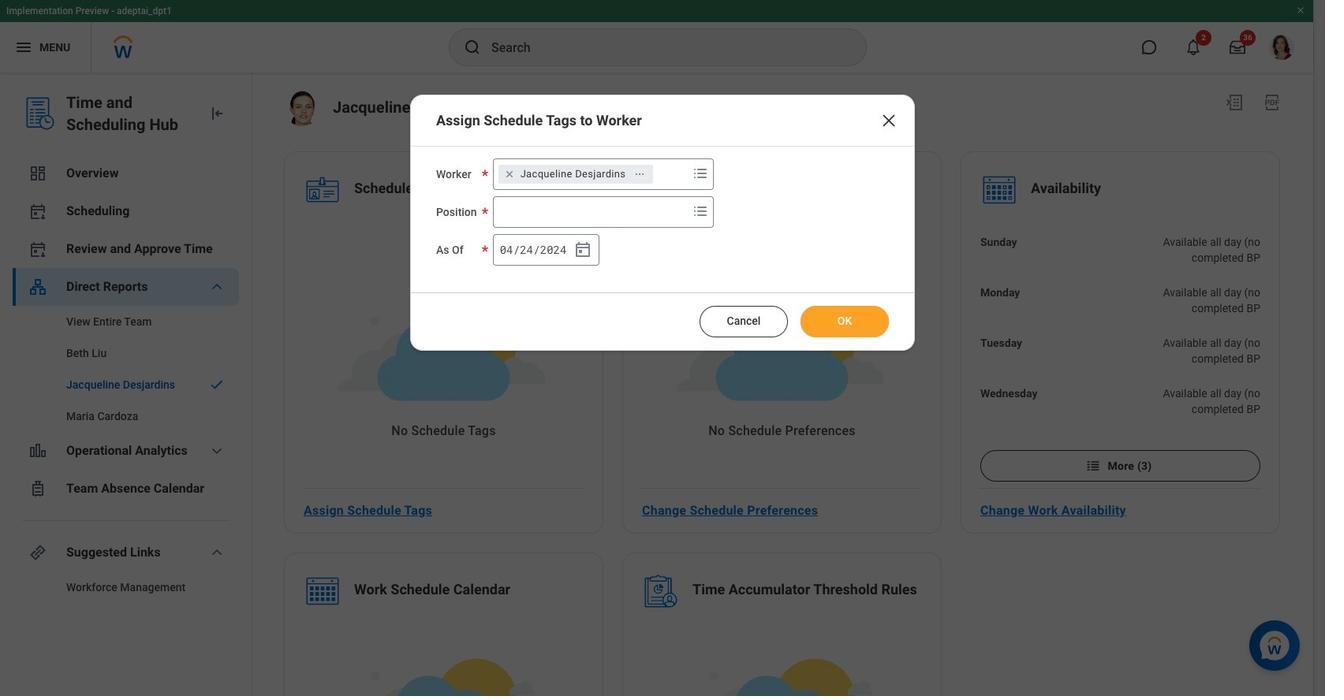 Task type: vqa. For each thing, say whether or not it's contained in the screenshot.
Scheduling Worker Preferences element
yes



Task type: describe. For each thing, give the bounding box(es) containing it.
jacqueline desjardins element
[[520, 167, 626, 181]]

navigation pane region
[[0, 73, 252, 696]]

schedule tags element
[[354, 179, 447, 201]]

work schedule calendar element
[[354, 581, 510, 603]]

1 calendar user solid image from the top
[[28, 202, 47, 221]]

list view image
[[1086, 458, 1101, 474]]

dashboard image
[[28, 164, 47, 183]]

jacqueline desjardins, press delete to clear value. option
[[498, 165, 653, 184]]

2 calendar user solid image from the top
[[28, 240, 47, 259]]

scheduling worker preferences element
[[693, 179, 894, 201]]

task timeoff image
[[28, 480, 47, 498]]

transformation import image
[[207, 104, 226, 123]]

search image
[[463, 38, 482, 57]]

inbox large image
[[1230, 39, 1245, 55]]

availability element
[[1031, 179, 1101, 201]]

view printable version (pdf) image
[[1263, 93, 1282, 112]]

time and scheduling hub element
[[66, 91, 195, 136]]

close environment banner image
[[1296, 6, 1305, 15]]



Task type: locate. For each thing, give the bounding box(es) containing it.
calendar user solid image up view team icon
[[28, 240, 47, 259]]

notifications large image
[[1185, 39, 1201, 55]]

related actions image
[[634, 169, 645, 180]]

calendar user solid image down dashboard icon
[[28, 202, 47, 221]]

x image
[[879, 111, 898, 130]]

calendar user solid image
[[28, 202, 47, 221], [28, 240, 47, 259]]

calendar image
[[573, 241, 592, 259]]

profile logan mcneil element
[[1260, 30, 1304, 65]]

check image
[[207, 377, 226, 393]]

2 prompts image from the top
[[691, 202, 710, 221]]

export to excel image
[[1225, 93, 1244, 112]]

link image
[[28, 543, 47, 562]]

chevron down small image
[[207, 278, 226, 297]]

group
[[493, 234, 599, 266]]

x small image
[[501, 166, 517, 182]]

1 prompts image from the top
[[691, 164, 710, 183]]

1 vertical spatial prompts image
[[691, 202, 710, 221]]

1 vertical spatial calendar user solid image
[[28, 240, 47, 259]]

demo_f009.png image
[[284, 90, 320, 126]]

prompts image
[[691, 164, 710, 183], [691, 202, 710, 221]]

0 vertical spatial prompts image
[[691, 164, 710, 183]]

0 vertical spatial calendar user solid image
[[28, 202, 47, 221]]

chevron down small image
[[207, 543, 226, 562]]

dialog
[[410, 95, 915, 351]]

banner
[[0, 0, 1313, 73]]

time accumulator threshold rules element
[[693, 581, 917, 603]]

view team image
[[28, 278, 47, 297]]

Search field
[[493, 198, 687, 226]]



